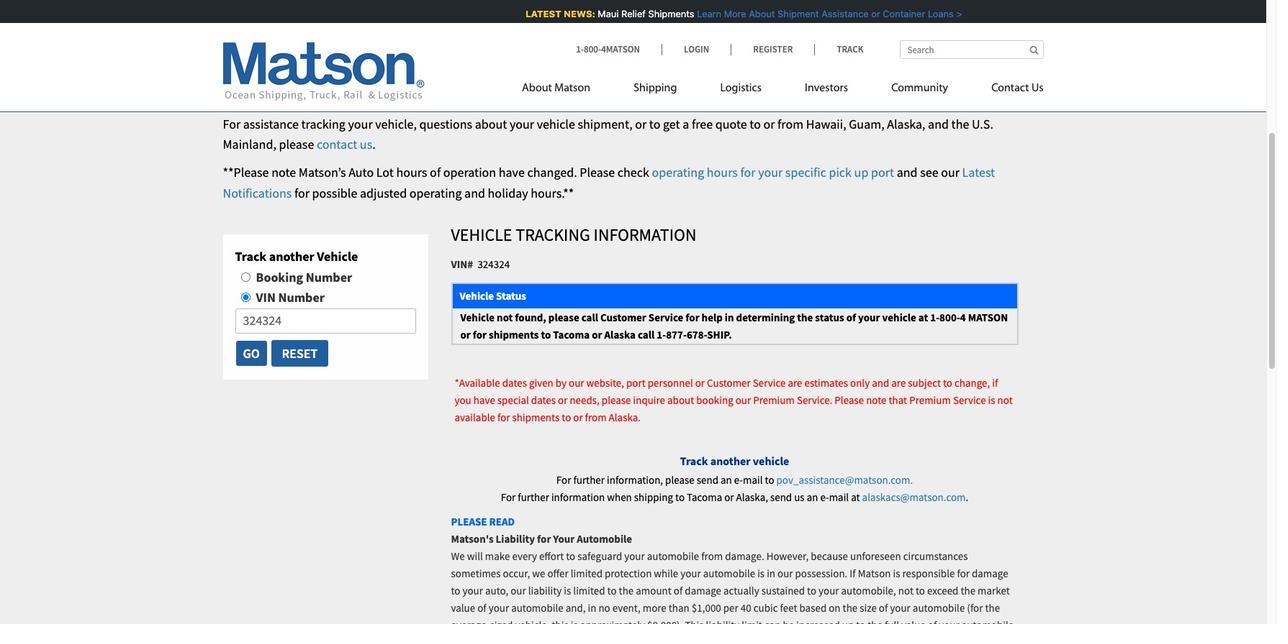 Task type: vqa. For each thing, say whether or not it's contained in the screenshot.
the bottommost COMBINATION
no



Task type: describe. For each thing, give the bounding box(es) containing it.
to right shipping
[[675, 491, 685, 505]]

us.
[[1030, 8, 1042, 19]]

0 horizontal spatial shipment
[[393, 17, 530, 60]]

and down operation
[[464, 185, 485, 202]]

your inside vehicle not found, please call customer service for help in determining the status of your vehicle at 1-800-4 matson or for shipments to tacoma or alaska call 1-877-678-ship.
[[858, 311, 880, 325]]

automobile down exceed
[[913, 602, 965, 616]]

occur,
[[503, 567, 530, 581]]

or right personnel
[[695, 376, 705, 390]]

dropping off/picking up your vehicle please check for possible adjusted operating and holiday hours posted under "latest notifications" before visiting us.
[[327, 8, 1042, 19]]

1 vertical spatial operating
[[652, 164, 704, 181]]

vehicle inside 'for assistance tracking your vehicle, questions about your vehicle shipment, or to get a free quote to or from hawaii, guam, alaska, and the u.s. mainland, please'
[[537, 116, 575, 132]]

your left 7-
[[461, 88, 485, 104]]

pov_assistance@matson.com. link
[[776, 474, 913, 487]]

alaska.
[[609, 411, 641, 425]]

to right subject
[[943, 376, 952, 390]]

*available
[[455, 376, 500, 390]]

us
[[1032, 83, 1044, 94]]

1 horizontal spatial e-
[[820, 491, 829, 505]]

for inside 'for assistance tracking your vehicle, questions about your vehicle shipment, or to get a free quote to or from hawaii, guam, alaska, and the u.s. mainland, please'
[[223, 116, 241, 132]]

on
[[829, 602, 841, 616]]

be
[[783, 619, 794, 625]]

to down responsible
[[916, 585, 925, 598]]

to down the "sometimes"
[[451, 585, 460, 598]]

matson's
[[299, 164, 346, 181]]

blue matson logo with ocean, shipping, truck, rail and logistics written beneath it. image
[[223, 42, 424, 102]]

subject
[[908, 376, 941, 390]]

0 vertical spatial possible
[[606, 8, 642, 19]]

please left enter
[[392, 88, 427, 104]]

shipments
[[647, 8, 693, 19]]

determining
[[736, 311, 795, 325]]

1 horizontal spatial send
[[770, 491, 792, 505]]

0 vertical spatial operating
[[685, 8, 726, 19]]

specific
[[785, 164, 826, 181]]

1 horizontal spatial for
[[501, 491, 516, 505]]

in up sustained on the right bottom of the page
[[767, 567, 775, 581]]

to left get
[[649, 116, 660, 132]]

damage.
[[725, 550, 764, 564]]

per
[[723, 602, 738, 616]]

contact us link
[[317, 136, 372, 153]]

or right under
[[870, 8, 879, 19]]

$8,000).
[[647, 619, 683, 625]]

can
[[764, 619, 781, 625]]

our up sustained on the right bottom of the page
[[778, 567, 793, 581]]

status
[[496, 290, 526, 303]]

1 premium from the left
[[753, 394, 795, 407]]

information,
[[607, 474, 663, 487]]

contact us .
[[317, 136, 376, 153]]

0 vertical spatial please
[[531, 8, 560, 19]]

0 vertical spatial mail
[[743, 474, 763, 487]]

0 vertical spatial number
[[769, 88, 813, 104]]

1 vertical spatial adjusted
[[360, 185, 407, 202]]

matson inside top menu navigation
[[554, 83, 590, 94]]

678-
[[687, 328, 707, 342]]

0 vertical spatial have
[[499, 164, 525, 181]]

logistics
[[720, 83, 762, 94]]

when
[[607, 491, 632, 505]]

your up sized
[[489, 602, 509, 616]]

or right the number
[[618, 88, 630, 104]]

operating hours for your specific pick up port link
[[652, 164, 894, 181]]

for down matson's
[[294, 185, 310, 202]]

track for track
[[837, 43, 864, 55]]

>
[[955, 8, 960, 19]]

to down track another vehicle link
[[765, 474, 774, 487]]

we
[[451, 550, 465, 564]]

or down top menu navigation on the top
[[763, 116, 775, 132]]

. inside track another vehicle for further information, please send an e-mail to pov_assistance@matson.com. for further information when shipping to tacoma or alaska, send us an e-mail at alaskacs@matson.com .
[[966, 491, 968, 505]]

is down unforeseen
[[893, 567, 900, 581]]

for up 678-
[[686, 311, 699, 325]]

our down occur,
[[511, 585, 526, 598]]

to right quote
[[750, 116, 761, 132]]

your down the "sometimes"
[[463, 585, 483, 598]]

vehicle up get
[[653, 88, 691, 104]]

1 vertical spatial please
[[580, 164, 615, 181]]

because
[[811, 550, 848, 564]]

to down your
[[566, 550, 575, 564]]

ship.
[[707, 328, 732, 342]]

1 horizontal spatial service
[[753, 376, 786, 390]]

track link
[[815, 43, 864, 55]]

1 horizontal spatial an
[[807, 491, 818, 505]]

community link
[[870, 76, 970, 105]]

automobile inside please read matson's liability for your automobile we will make every effort to safeguard your automobile from damage. however, because unforeseen circumstances sometimes occur, we offer limited protection while your automobile is in our possession. if matson is responsible for damage to your auto, our liability is limited to the amount of damage actually sustained to your automobile, not to exceed the market value of your automobile and, in no event, more than $1,000 per 40 cubic feet based on the size of your automobile (for the average-sized vehicle, this is approximately $8,000). this liability limit can be increased up to the full value of your automo
[[577, 533, 632, 546]]

shipping
[[634, 83, 677, 94]]

to track your personal vehicle, please enter your 7-digit booking number or the vehicle identification number in below.
[[223, 88, 865, 104]]

2 vertical spatial operating
[[409, 185, 462, 202]]

0 horizontal spatial call
[[581, 311, 598, 325]]

your up on
[[819, 585, 839, 598]]

changed.
[[527, 164, 577, 181]]

operation
[[443, 164, 496, 181]]

0 vertical spatial note
[[272, 164, 296, 181]]

of right size
[[879, 602, 888, 616]]

or left get
[[635, 116, 647, 132]]

and inside 'for assistance tracking your vehicle, questions about your vehicle shipment, or to get a free quote to or from hawaii, guam, alaska, and the u.s. mainland, please'
[[928, 116, 949, 132]]

the right on
[[843, 602, 858, 616]]

your up full
[[890, 602, 911, 616]]

the inside 'for assistance tracking your vehicle, questions about your vehicle shipment, or to get a free quote to or from hawaii, guam, alaska, and the u.s. mainland, please'
[[951, 116, 969, 132]]

alaska
[[604, 328, 636, 342]]

investors
[[805, 83, 848, 94]]

your right while
[[680, 567, 701, 581]]

tacoma inside vehicle not found, please call customer service for help in determining the status of your vehicle at 1-800-4 matson or for shipments to tacoma or alaska call 1-877-678-ship.
[[553, 328, 590, 342]]

automobile up while
[[647, 550, 699, 564]]

vehicle not found, please call customer service for help in determining the status of your vehicle at 1-800-4 matson or for shipments to tacoma or alaska call 1-877-678-ship.
[[460, 311, 1008, 342]]

contact
[[317, 136, 357, 153]]

0 vertical spatial dates
[[502, 376, 527, 390]]

1 vertical spatial value
[[901, 619, 926, 625]]

based
[[799, 602, 827, 616]]

or left alaska
[[592, 328, 602, 342]]

1-800-4matson link
[[576, 43, 662, 55]]

for left relief
[[591, 8, 603, 19]]

vehicle, inside please read matson's liability for your automobile we will make every effort to safeguard your automobile from damage. however, because unforeseen circumstances sometimes occur, we offer limited protection while your automobile is in our possession. if matson is responsible for damage to your auto, our liability is limited to the amount of damage actually sustained to your automobile, not to exceed the market value of your automobile and, in no event, more than $1,000 per 40 cubic feet based on the size of your automobile (for the average-sized vehicle, this is approximately $8,000). this liability limit can be increased up to the full value of your automo
[[515, 619, 550, 625]]

0 vertical spatial booking
[[525, 88, 570, 104]]

please inside track another vehicle for further information, please send an e-mail to pov_assistance@matson.com. for further information when shipping to tacoma or alaska, send us an e-mail at alaskacs@matson.com .
[[665, 474, 695, 487]]

up
[[443, 8, 456, 19]]

our right see
[[941, 164, 960, 181]]

automobile up actually
[[703, 567, 755, 581]]

0 horizontal spatial check
[[562, 8, 588, 19]]

or down by
[[558, 394, 568, 407]]

or down vehicle status
[[460, 328, 471, 342]]

please inside the *available dates given by our website, port personnel or customer service are estimates only and are subject to change, if you have special dates or needs, please inquire about booking our premium service. please note that premium service is not available for shipments to or from alaska.
[[835, 394, 864, 407]]

about inside the *available dates given by our website, port personnel or customer service are estimates only and are subject to change, if you have special dates or needs, please inquire about booking our premium service. please note that premium service is not available for shipments to or from alaska.
[[667, 394, 694, 407]]

vin
[[256, 290, 276, 306]]

vehicle, for please
[[348, 88, 389, 104]]

is down and,
[[571, 619, 578, 625]]

available
[[455, 411, 495, 425]]

automobile up the this
[[511, 602, 563, 616]]

your left specific
[[758, 164, 783, 181]]

about inside top menu navigation
[[522, 83, 552, 94]]

u.s.
[[972, 116, 993, 132]]

offer
[[547, 567, 569, 581]]

matson inside please read matson's liability for your automobile we will make every effort to safeguard your automobile from damage. however, because unforeseen circumstances sometimes occur, we offer limited protection while your automobile is in our possession. if matson is responsible for damage to your auto, our liability is limited to the amount of damage actually sustained to your automobile, not to exceed the market value of your automobile and, in no event, more than $1,000 per 40 cubic feet based on the size of your automobile (for the average-sized vehicle, this is approximately $8,000). this liability limit can be increased up to the full value of your automo
[[858, 567, 891, 581]]

responsible
[[902, 567, 955, 581]]

unforeseen
[[850, 550, 901, 564]]

the inside vehicle not found, please call customer service for help in determining the status of your vehicle at 1-800-4 matson or for shipments to tacoma or alaska call 1-877-678-ship.
[[797, 311, 813, 325]]

the down size
[[868, 619, 883, 625]]

about matson link
[[522, 76, 612, 105]]

vehicle inside vehicle not found, please call customer service for help in determining the status of your vehicle at 1-800-4 matson or for shipments to tacoma or alaska call 1-877-678-ship.
[[882, 311, 916, 325]]

the down market
[[985, 602, 1000, 616]]

below.
[[829, 88, 865, 104]]

1 vertical spatial check
[[618, 164, 649, 181]]

limit
[[742, 619, 762, 625]]

1 horizontal spatial 1-
[[657, 328, 666, 342]]

and right learn
[[729, 8, 745, 19]]

identification
[[694, 88, 766, 104]]

contact us
[[991, 83, 1044, 94]]

booking inside the *available dates given by our website, port personnel or customer service are estimates only and are subject to change, if you have special dates or needs, please inquire about booking our premium service. please note that premium service is not available for shipments to or from alaska.
[[696, 394, 733, 407]]

0 vertical spatial tracking
[[537, 17, 655, 60]]

vin#
[[451, 258, 473, 272]]

to
[[223, 88, 236, 104]]

loans
[[926, 8, 952, 19]]

port inside the *available dates given by our website, port personnel or customer service are estimates only and are subject to change, if you have special dates or needs, please inquire about booking our premium service. please note that premium service is not available for shipments to or from alaska.
[[626, 376, 646, 390]]

liability
[[496, 533, 535, 546]]

shipment,
[[578, 116, 633, 132]]

for down quote
[[740, 164, 756, 181]]

1 vertical spatial liability
[[706, 619, 740, 625]]

or down needs,
[[573, 411, 583, 425]]

1 vertical spatial damage
[[685, 585, 721, 598]]

1 horizontal spatial about
[[747, 8, 773, 19]]

vehicle for vehicle status
[[460, 290, 494, 303]]

size
[[860, 602, 877, 616]]

0 vertical spatial further
[[573, 474, 605, 487]]

no
[[599, 602, 610, 616]]

event,
[[612, 602, 641, 616]]

0 horizontal spatial 800-
[[584, 43, 601, 55]]

contact
[[991, 83, 1029, 94]]

to up based
[[807, 585, 816, 598]]

sometimes
[[451, 567, 501, 581]]

0 vertical spatial liability
[[528, 585, 562, 598]]

of up average-
[[477, 602, 486, 616]]

pick
[[829, 164, 852, 181]]

contact us link
[[970, 76, 1044, 105]]

your down digit
[[510, 116, 534, 132]]

0 horizontal spatial possible
[[312, 185, 357, 202]]

0 horizontal spatial an
[[721, 474, 732, 487]]

our up track another vehicle link
[[736, 394, 751, 407]]

from inside the *available dates given by our website, port personnel or customer service are estimates only and are subject to change, if you have special dates or needs, please inquire about booking our premium service. please note that premium service is not available for shipments to or from alaska.
[[585, 411, 607, 425]]

needs,
[[570, 394, 600, 407]]

your up protection
[[624, 550, 645, 564]]

news:
[[562, 8, 594, 19]]

1 horizontal spatial damage
[[972, 567, 1008, 581]]

1 are from the left
[[788, 376, 802, 390]]

of up than
[[674, 585, 683, 598]]

alaska, for guam,
[[887, 116, 925, 132]]

another for vehicle
[[710, 454, 751, 469]]

0 vertical spatial limited
[[571, 567, 603, 581]]

the up event,
[[619, 585, 634, 598]]

is up and,
[[564, 585, 571, 598]]

latest notifications link
[[223, 164, 995, 202]]

personal
[[298, 88, 345, 104]]

not inside the *available dates given by our website, port personnel or customer service are estimates only and are subject to change, if you have special dates or needs, please inquire about booking our premium service. please note that premium service is not available for shipments to or from alaska.
[[997, 394, 1013, 407]]

hawaii,
[[806, 116, 846, 132]]

800- inside vehicle not found, please call customer service for help in determining the status of your vehicle at 1-800-4 matson or for shipments to tacoma or alaska call 1-877-678-ship.
[[940, 311, 960, 325]]

note inside the *available dates given by our website, port personnel or customer service are estimates only and are subject to change, if you have special dates or needs, please inquire about booking our premium service. please note that premium service is not available for shipments to or from alaska.
[[866, 394, 887, 407]]

shipments inside vehicle not found, please call customer service for help in determining the status of your vehicle at 1-800-4 matson or for shipments to tacoma or alaska call 1-877-678-ship.
[[489, 328, 539, 342]]

increased
[[796, 619, 840, 625]]

1 vertical spatial tracking
[[516, 224, 590, 246]]

0 vertical spatial holiday
[[748, 8, 779, 19]]

0 vertical spatial .
[[372, 136, 376, 153]]

to up no
[[607, 585, 617, 598]]

(for
[[967, 602, 983, 616]]

hours for adjusted
[[781, 8, 806, 19]]

this
[[685, 619, 704, 625]]

off/picking
[[379, 8, 440, 19]]

0 horizontal spatial automobile
[[223, 17, 386, 60]]

your up contact us .
[[348, 116, 373, 132]]

in left no
[[588, 602, 596, 616]]



Task type: locate. For each thing, give the bounding box(es) containing it.
vehicle, left questions
[[375, 116, 417, 132]]

is
[[988, 394, 995, 407], [757, 567, 765, 581], [893, 567, 900, 581], [564, 585, 571, 598], [571, 619, 578, 625]]

0 vertical spatial 800-
[[584, 43, 601, 55]]

found,
[[515, 311, 546, 325]]

dates down given
[[531, 394, 556, 407]]

number
[[572, 88, 615, 104]]

given
[[529, 376, 553, 390]]

protection
[[605, 567, 652, 581]]

service inside vehicle not found, please call customer service for help in determining the status of your vehicle at 1-800-4 matson or for shipments to tacoma or alaska call 1-877-678-ship.
[[649, 311, 683, 325]]

alaska, down track another vehicle link
[[736, 491, 768, 505]]

operating down get
[[652, 164, 704, 181]]

tacoma left alaska
[[553, 328, 590, 342]]

"latest
[[869, 8, 901, 19]]

note
[[272, 164, 296, 181], [866, 394, 887, 407]]

learn more about shipment assistance or container loans > link
[[695, 8, 960, 19]]

posted
[[809, 8, 839, 19]]

None radio
[[241, 293, 250, 303]]

0 horizontal spatial value
[[451, 602, 475, 616]]

1 vertical spatial about
[[522, 83, 552, 94]]

0 vertical spatial up
[[854, 164, 868, 181]]

1 horizontal spatial tacoma
[[687, 491, 722, 505]]

2 vertical spatial for
[[501, 491, 516, 505]]

shipments inside the *available dates given by our website, port personnel or customer service are estimates only and are subject to change, if you have special dates or needs, please inquire about booking our premium service. please note that premium service is not available for shipments to or from alaska.
[[512, 411, 560, 425]]

possession.
[[795, 567, 848, 581]]

average-
[[451, 619, 490, 625]]

alaska, inside 'for assistance tracking your vehicle, questions about your vehicle shipment, or to get a free quote to or from hawaii, guam, alaska, and the u.s. mainland, please'
[[887, 116, 925, 132]]

None radio
[[241, 273, 250, 282]]

please inside 'for assistance tracking your vehicle, questions about your vehicle shipment, or to get a free quote to or from hawaii, guam, alaska, and the u.s. mainland, please'
[[279, 136, 314, 153]]

0 vertical spatial an
[[721, 474, 732, 487]]

and left see
[[897, 164, 918, 181]]

more
[[722, 8, 745, 19]]

of down exceed
[[928, 619, 937, 625]]

latest news: maui relief shipments learn more about shipment assistance or container loans >
[[524, 8, 960, 19]]

track for track another vehicle for further information, please send an e-mail to pov_assistance@matson.com. for further information when shipping to tacoma or alaska, send us an e-mail at alaskacs@matson.com .
[[680, 454, 708, 469]]

track another vehicle
[[235, 248, 358, 265]]

search image
[[1030, 45, 1038, 55]]

1-800-4matson
[[576, 43, 640, 55]]

0 horizontal spatial booking
[[525, 88, 570, 104]]

visiting
[[996, 8, 1027, 19]]

0 horizontal spatial holiday
[[488, 185, 528, 202]]

community
[[891, 83, 948, 94]]

0 horizontal spatial .
[[372, 136, 376, 153]]

1 vertical spatial mail
[[829, 491, 849, 505]]

1 vertical spatial holiday
[[488, 185, 528, 202]]

hours for changed.
[[707, 164, 738, 181]]

1 vertical spatial limited
[[573, 585, 605, 598]]

vehicle down the *available dates given by our website, port personnel or customer service are estimates only and are subject to change, if you have special dates or needs, please inquire about booking our premium service. please note that premium service is not available for shipments to or from alaska.
[[753, 454, 789, 469]]

get
[[663, 116, 680, 132]]

1 vertical spatial from
[[585, 411, 607, 425]]

1 horizontal spatial adjusted
[[644, 8, 682, 19]]

1 vertical spatial not
[[997, 394, 1013, 407]]

Search search field
[[900, 40, 1044, 59]]

1 vertical spatial up
[[842, 619, 854, 625]]

booking
[[525, 88, 570, 104], [696, 394, 733, 407]]

0 vertical spatial tacoma
[[553, 328, 590, 342]]

booking right digit
[[525, 88, 570, 104]]

alaska, inside track another vehicle for further information, please send an e-mail to pov_assistance@matson.com. for further information when shipping to tacoma or alaska, send us an e-mail at alaskacs@matson.com .
[[736, 491, 768, 505]]

1 horizontal spatial another
[[710, 454, 751, 469]]

service down change,
[[953, 394, 986, 407]]

note left that
[[866, 394, 887, 407]]

None text field
[[235, 309, 416, 334]]

another
[[269, 248, 314, 265], [710, 454, 751, 469]]

another inside track another vehicle for further information, please send an e-mail to pov_assistance@matson.com. for further information when shipping to tacoma or alaska, send us an e-mail at alaskacs@matson.com .
[[710, 454, 751, 469]]

us up auto
[[360, 136, 372, 153]]

from inside 'for assistance tracking your vehicle, questions about your vehicle shipment, or to get a free quote to or from hawaii, guam, alaska, and the u.s. mainland, please'
[[778, 116, 804, 132]]

from
[[778, 116, 804, 132], [585, 411, 607, 425], [701, 550, 723, 564]]

another up booking
[[269, 248, 314, 265]]

in inside vehicle not found, please call customer service for help in determining the status of your vehicle at 1-800-4 matson or for shipments to tacoma or alaska call 1-877-678-ship.
[[725, 311, 734, 325]]

1- left 678-
[[657, 328, 666, 342]]

e- down pov_assistance@matson.com.
[[820, 491, 829, 505]]

800- left matson
[[940, 311, 960, 325]]

alaska, for or
[[736, 491, 768, 505]]

about right 7-
[[522, 83, 552, 94]]

latest
[[962, 164, 995, 181]]

0 vertical spatial about
[[475, 116, 507, 132]]

quote
[[715, 116, 747, 132]]

2 vertical spatial service
[[953, 394, 986, 407]]

0 vertical spatial 1-
[[576, 43, 584, 55]]

number for booking number
[[306, 269, 352, 286]]

2 vertical spatial please
[[835, 394, 864, 407]]

have
[[499, 164, 525, 181], [474, 394, 495, 407]]

not down responsible
[[898, 585, 914, 598]]

vehicle, right the personal
[[348, 88, 389, 104]]

to inside vehicle not found, please call customer service for help in determining the status of your vehicle at 1-800-4 matson or for shipments to tacoma or alaska call 1-877-678-ship.
[[541, 328, 551, 342]]

**please note matson's auto lot hours of operation have changed. please check operating hours for your specific pick up port and see our
[[223, 164, 962, 181]]

not
[[497, 311, 513, 325], [997, 394, 1013, 407], [898, 585, 914, 598]]

0 horizontal spatial hours
[[396, 164, 427, 181]]

None search field
[[900, 40, 1044, 59]]

for up effort
[[537, 533, 551, 546]]

1 horizontal spatial note
[[866, 394, 887, 407]]

2 horizontal spatial hours
[[781, 8, 806, 19]]

1 vertical spatial number
[[306, 269, 352, 286]]

please inside the *available dates given by our website, port personnel or customer service are estimates only and are subject to change, if you have special dates or needs, please inquire about booking our premium service. please note that premium service is not available for shipments to or from alaska.
[[602, 394, 631, 407]]

customer inside the *available dates given by our website, port personnel or customer service are estimates only and are subject to change, if you have special dates or needs, please inquire about booking our premium service. please note that premium service is not available for shipments to or from alaska.
[[707, 376, 751, 390]]

number for vin number
[[278, 290, 325, 306]]

from left damage.
[[701, 550, 723, 564]]

the up shipment,
[[632, 88, 650, 104]]

in
[[816, 88, 826, 104], [725, 311, 734, 325], [767, 567, 775, 581], [588, 602, 596, 616]]

1 vertical spatial an
[[807, 491, 818, 505]]

1 horizontal spatial not
[[898, 585, 914, 598]]

special
[[497, 394, 529, 407]]

at inside track another vehicle for further information, please send an e-mail to pov_assistance@matson.com. for further information when shipping to tacoma or alaska, send us an e-mail at alaskacs@matson.com .
[[851, 491, 860, 505]]

0 horizontal spatial note
[[272, 164, 296, 181]]

an down track another vehicle link
[[721, 474, 732, 487]]

1 vertical spatial possible
[[312, 185, 357, 202]]

dates up special
[[502, 376, 527, 390]]

matson up shipment,
[[554, 83, 590, 94]]

guam,
[[849, 116, 885, 132]]

by
[[556, 376, 567, 390]]

for up mainland,
[[223, 116, 241, 132]]

liability
[[528, 585, 562, 598], [706, 619, 740, 625]]

please left news:
[[531, 8, 560, 19]]

0 horizontal spatial are
[[788, 376, 802, 390]]

hours.**
[[531, 185, 574, 202]]

damage up market
[[972, 567, 1008, 581]]

shipments down special
[[512, 411, 560, 425]]

1 vertical spatial dates
[[531, 394, 556, 407]]

register link
[[731, 43, 815, 55]]

0 vertical spatial send
[[697, 474, 718, 487]]

1 vertical spatial e-
[[820, 491, 829, 505]]

please
[[451, 515, 487, 529]]

please
[[531, 8, 560, 19], [580, 164, 615, 181], [835, 394, 864, 407]]

questions
[[419, 116, 472, 132]]

hours left posted
[[781, 8, 806, 19]]

vehicle up booking number
[[317, 248, 358, 265]]

alaska,
[[887, 116, 925, 132], [736, 491, 768, 505]]

mail down pov_assistance@matson.com.
[[829, 491, 849, 505]]

an down pov_assistance@matson.com.
[[807, 491, 818, 505]]

sized
[[490, 619, 513, 625]]

vehicle inside vehicle not found, please call customer service for help in determining the status of your vehicle at 1-800-4 matson or for shipments to tacoma or alaska call 1-877-678-ship.
[[460, 311, 495, 325]]

1 vertical spatial call
[[638, 328, 655, 342]]

vehicle for vehicle not found, please call customer service for help in determining the status of your vehicle at 1-800-4 matson or for shipments to tacoma or alaska call 1-877-678-ship.
[[460, 311, 495, 325]]

customer up alaska
[[600, 311, 646, 325]]

please down "only"
[[835, 394, 864, 407]]

1 horizontal spatial call
[[638, 328, 655, 342]]

at left 4
[[918, 311, 928, 325]]

2 horizontal spatial from
[[778, 116, 804, 132]]

in left below.
[[816, 88, 826, 104]]

0 horizontal spatial e-
[[734, 474, 743, 487]]

e- down track another vehicle link
[[734, 474, 743, 487]]

operating down operation
[[409, 185, 462, 202]]

for down vehicle status
[[473, 328, 487, 342]]

for up read
[[501, 491, 516, 505]]

check down 'for assistance tracking your vehicle, questions about your vehicle shipment, or to get a free quote to or from hawaii, guam, alaska, and the u.s. mainland, please'
[[618, 164, 649, 181]]

of up for possible adjusted operating and holiday hours.** at the top left
[[430, 164, 441, 181]]

note up notifications on the top left of page
[[272, 164, 296, 181]]

of inside vehicle not found, please call customer service for help in determining the status of your vehicle at 1-800-4 matson or for shipments to tacoma or alaska call 1-877-678-ship.
[[846, 311, 856, 325]]

from inside please read matson's liability for your automobile we will make every effort to safeguard your automobile from damage. however, because unforeseen circumstances sometimes occur, we offer limited protection while your automobile is in our possession. if matson is responsible for damage to your auto, our liability is limited to the amount of damage actually sustained to your automobile, not to exceed the market value of your automobile and, in no event, more than $1,000 per 40 cubic feet based on the size of your automobile (for the average-sized vehicle, this is approximately $8,000). this liability limit can be increased up to the full value of your automo
[[701, 550, 723, 564]]

damage up $1,000
[[685, 585, 721, 598]]

call right alaska
[[638, 328, 655, 342]]

about inside 'for assistance tracking your vehicle, questions about your vehicle shipment, or to get a free quote to or from hawaii, guam, alaska, and the u.s. mainland, please'
[[475, 116, 507, 132]]

automobile
[[223, 17, 386, 60], [577, 533, 632, 546]]

2 horizontal spatial vehicle
[[882, 311, 916, 325]]

dropping
[[327, 8, 377, 19]]

top menu navigation
[[522, 76, 1044, 105]]

up right the increased
[[842, 619, 854, 625]]

please
[[392, 88, 427, 104], [279, 136, 314, 153], [548, 311, 579, 325], [602, 394, 631, 407], [665, 474, 695, 487]]

this
[[552, 619, 569, 625]]

0 vertical spatial from
[[778, 116, 804, 132]]

us
[[360, 136, 372, 153], [794, 491, 805, 505]]

1 horizontal spatial holiday
[[748, 8, 779, 19]]

0 horizontal spatial at
[[851, 491, 860, 505]]

your right status
[[858, 311, 880, 325]]

container
[[881, 8, 924, 19]]

about down personnel
[[667, 394, 694, 407]]

track for track another vehicle
[[235, 248, 266, 265]]

feet
[[780, 602, 797, 616]]

1 horizontal spatial 800-
[[940, 311, 960, 325]]

your down exceed
[[939, 619, 959, 625]]

None button
[[270, 340, 329, 368], [235, 341, 268, 367], [270, 340, 329, 368], [235, 341, 268, 367]]

automobile up safeguard
[[577, 533, 632, 546]]

amount
[[636, 585, 672, 598]]

another down the *available dates given by our website, port personnel or customer service are estimates only and are subject to change, if you have special dates or needs, please inquire about booking our premium service. please note that premium service is not available for shipments to or from alaska.
[[710, 454, 751, 469]]

or inside track another vehicle for further information, please send an e-mail to pov_assistance@matson.com. for further information when shipping to tacoma or alaska, send us an e-mail at alaskacs@matson.com .
[[724, 491, 734, 505]]

2 vertical spatial from
[[701, 550, 723, 564]]

our
[[941, 164, 960, 181], [569, 376, 584, 390], [736, 394, 751, 407], [778, 567, 793, 581], [511, 585, 526, 598]]

alaskacs@matson.com link
[[862, 491, 966, 505]]

to down needs,
[[562, 411, 571, 425]]

mail down track another vehicle link
[[743, 474, 763, 487]]

hours right lot
[[396, 164, 427, 181]]

logistics link
[[699, 76, 783, 105]]

your
[[553, 533, 575, 546]]

vehicle, for questions
[[375, 116, 417, 132]]

0 horizontal spatial another
[[269, 248, 314, 265]]

1 vertical spatial service
[[753, 376, 786, 390]]

customer inside vehicle not found, please call customer service for help in determining the status of your vehicle at 1-800-4 matson or for shipments to tacoma or alaska call 1-877-678-ship.
[[600, 311, 646, 325]]

vehicle inside track another vehicle for further information, please send an e-mail to pov_assistance@matson.com. for further information when shipping to tacoma or alaska, send us an e-mail at alaskacs@matson.com .
[[753, 454, 789, 469]]

for
[[223, 116, 241, 132], [556, 474, 571, 487], [501, 491, 516, 505]]

1 horizontal spatial from
[[701, 550, 723, 564]]

limited down safeguard
[[571, 567, 603, 581]]

2 horizontal spatial please
[[835, 394, 864, 407]]

0 horizontal spatial further
[[518, 491, 549, 505]]

1 vertical spatial further
[[518, 491, 549, 505]]

is inside the *available dates given by our website, port personnel or customer service are estimates only and are subject to change, if you have special dates or needs, please inquire about booking our premium service. please note that premium service is not available for shipments to or from alaska.
[[988, 394, 995, 407]]

2 premium from the left
[[909, 394, 951, 407]]

1 vertical spatial for
[[556, 474, 571, 487]]

2 horizontal spatial not
[[997, 394, 1013, 407]]

check left maui
[[562, 8, 588, 19]]

1 horizontal spatial hours
[[707, 164, 738, 181]]

0 horizontal spatial tacoma
[[553, 328, 590, 342]]

2 horizontal spatial 1-
[[930, 311, 940, 325]]

the up (for
[[961, 585, 976, 598]]

tacoma
[[553, 328, 590, 342], [687, 491, 722, 505]]

vehicle, inside 'for assistance tracking your vehicle, questions about your vehicle shipment, or to get a free quote to or from hawaii, guam, alaska, and the u.s. mainland, please'
[[375, 116, 417, 132]]

your up assistance on the left of page
[[270, 88, 295, 104]]

0 vertical spatial vehicle,
[[348, 88, 389, 104]]

about
[[475, 116, 507, 132], [667, 394, 694, 407]]

1 horizontal spatial premium
[[909, 394, 951, 407]]

automobile,
[[841, 585, 896, 598]]

please inside vehicle not found, please call customer service for help in determining the status of your vehicle at 1-800-4 matson or for shipments to tacoma or alaska call 1-877-678-ship.
[[548, 311, 579, 325]]

0 horizontal spatial us
[[360, 136, 372, 153]]

learn
[[695, 8, 720, 19]]

about matson
[[522, 83, 590, 94]]

value up average-
[[451, 602, 475, 616]]

number down track another vehicle
[[306, 269, 352, 286]]

1 horizontal spatial shipment
[[776, 8, 817, 19]]

at inside vehicle not found, please call customer service for help in determining the status of your vehicle at 1-800-4 matson or for shipments to tacoma or alaska call 1-877-678-ship.
[[918, 311, 928, 325]]

information
[[594, 224, 696, 246]]

2 vertical spatial vehicle
[[753, 454, 789, 469]]

1 horizontal spatial are
[[891, 376, 906, 390]]

another for vehicle
[[269, 248, 314, 265]]

us inside track another vehicle for further information, please send an e-mail to pov_assistance@matson.com. for further information when shipping to tacoma or alaska, send us an e-mail at alaskacs@matson.com .
[[794, 491, 805, 505]]

cubic
[[754, 602, 778, 616]]

investors link
[[783, 76, 870, 105]]

customer
[[600, 311, 646, 325], [707, 376, 751, 390]]

personnel
[[648, 376, 693, 390]]

please down assistance on the left of page
[[279, 136, 314, 153]]

not inside vehicle not found, please call customer service for help in determining the status of your vehicle at 1-800-4 matson or for shipments to tacoma or alaska call 1-877-678-ship.
[[497, 311, 513, 325]]

1 horizontal spatial us
[[794, 491, 805, 505]]

read
[[489, 515, 515, 529]]

vehicle status
[[460, 290, 526, 303]]

are up service.
[[788, 376, 802, 390]]

premium
[[753, 394, 795, 407], [909, 394, 951, 407]]

1 vertical spatial vehicle
[[882, 311, 916, 325]]

service up 877-
[[649, 311, 683, 325]]

automobile
[[647, 550, 699, 564], [703, 567, 755, 581], [511, 602, 563, 616], [913, 602, 965, 616]]

website,
[[586, 376, 624, 390]]

or down track another vehicle link
[[724, 491, 734, 505]]

0 vertical spatial value
[[451, 602, 475, 616]]

please up alaska.
[[602, 394, 631, 407]]

up inside please read matson's liability for your automobile we will make every effort to safeguard your automobile from damage. however, because unforeseen circumstances sometimes occur, we offer limited protection while your automobile is in our possession. if matson is responsible for damage to your auto, our liability is limited to the amount of damage actually sustained to your automobile, not to exceed the market value of your automobile and, in no event, more than $1,000 per 40 cubic feet based on the size of your automobile (for the average-sized vehicle, this is approximately $8,000). this liability limit can be increased up to the full value of your automo
[[842, 619, 854, 625]]

track inside track another vehicle for further information, please send an e-mail to pov_assistance@matson.com. for further information when shipping to tacoma or alaska, send us an e-mail at alaskacs@matson.com .
[[680, 454, 708, 469]]

for up exceed
[[957, 567, 970, 581]]

0 horizontal spatial liability
[[528, 585, 562, 598]]

liability down 'we'
[[528, 585, 562, 598]]

up right pick
[[854, 164, 868, 181]]

if
[[850, 567, 856, 581]]

and inside the *available dates given by our website, port personnel or customer service are estimates only and are subject to change, if you have special dates or needs, please inquire about booking our premium service. please note that premium service is not available for shipments to or from alaska.
[[872, 376, 889, 390]]

inquire
[[633, 394, 665, 407]]

further left information
[[518, 491, 549, 505]]

from down top menu navigation on the top
[[778, 116, 804, 132]]

sustained
[[761, 585, 805, 598]]

1 horizontal spatial at
[[918, 311, 928, 325]]

1 vertical spatial 1-
[[930, 311, 940, 325]]

approximately
[[580, 619, 645, 625]]

for down special
[[497, 411, 510, 425]]

in right help
[[725, 311, 734, 325]]

0 vertical spatial vehicle
[[537, 116, 575, 132]]

only
[[850, 376, 870, 390]]

is down if
[[988, 394, 995, 407]]

877-
[[666, 328, 687, 342]]

1 horizontal spatial mail
[[829, 491, 849, 505]]

**please
[[223, 164, 269, 181]]

our right by
[[569, 376, 584, 390]]

1 horizontal spatial automobile
[[577, 533, 632, 546]]

1 vertical spatial send
[[770, 491, 792, 505]]

enter
[[430, 88, 458, 104]]

1 horizontal spatial value
[[901, 619, 926, 625]]

4matson
[[601, 43, 640, 55]]

about down 7-
[[475, 116, 507, 132]]

have inside the *available dates given by our website, port personnel or customer service are estimates only and are subject to change, if you have special dates or needs, please inquire about booking our premium service. please note that premium service is not available for shipments to or from alaska.
[[474, 394, 495, 407]]

2 are from the left
[[891, 376, 906, 390]]

and
[[729, 8, 745, 19], [928, 116, 949, 132], [897, 164, 918, 181], [464, 185, 485, 202], [872, 376, 889, 390]]

adjusted right relief
[[644, 8, 682, 19]]

0 horizontal spatial send
[[697, 474, 718, 487]]

booking up track another vehicle link
[[696, 394, 733, 407]]

vehicle for vehicle tracking information
[[451, 224, 512, 246]]

more
[[643, 602, 666, 616]]

tacoma inside track another vehicle for further information, please send an e-mail to pov_assistance@matson.com. for further information when shipping to tacoma or alaska, send us an e-mail at alaskacs@matson.com .
[[687, 491, 722, 505]]

your
[[458, 8, 485, 19]]

1 horizontal spatial port
[[871, 164, 894, 181]]

for inside the *available dates given by our website, port personnel or customer service are estimates only and are subject to change, if you have special dates or needs, please inquire about booking our premium service. please note that premium service is not available for shipments to or from alaska.
[[497, 411, 510, 425]]

up
[[854, 164, 868, 181], [842, 619, 854, 625]]

possible up 4matson
[[606, 8, 642, 19]]

0 horizontal spatial for
[[223, 116, 241, 132]]

1 horizontal spatial liability
[[706, 619, 740, 625]]

not down status
[[497, 311, 513, 325]]

not inside please read matson's liability for your automobile we will make every effort to safeguard your automobile from damage. however, because unforeseen circumstances sometimes occur, we offer limited protection while your automobile is in our possession. if matson is responsible for damage to your auto, our liability is limited to the amount of damage actually sustained to your automobile, not to exceed the market value of your automobile and, in no event, more than $1,000 per 40 cubic feet based on the size of your automobile (for the average-sized vehicle, this is approximately $8,000). this liability limit can be increased up to the full value of your automo
[[898, 585, 914, 598]]

latest notifications
[[223, 164, 995, 202]]

us down pov_assistance@matson.com. link
[[794, 491, 805, 505]]

matson
[[968, 311, 1008, 325]]

0 vertical spatial matson
[[554, 83, 590, 94]]

0 horizontal spatial vehicle
[[537, 116, 575, 132]]

0 vertical spatial another
[[269, 248, 314, 265]]

1 vertical spatial 800-
[[940, 311, 960, 325]]

lot
[[376, 164, 394, 181]]

is down damage.
[[757, 567, 765, 581]]

to down size
[[856, 619, 866, 625]]



